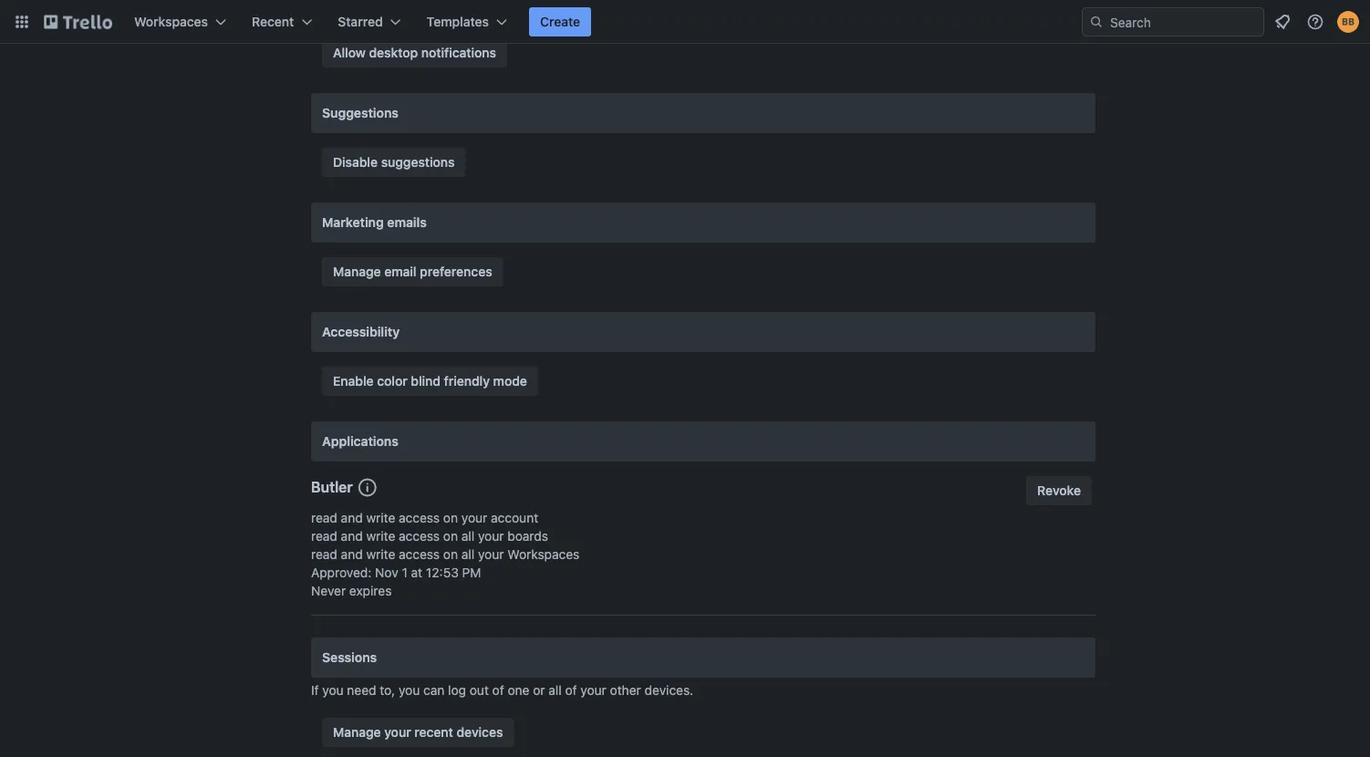 Task type: describe. For each thing, give the bounding box(es) containing it.
disable suggestions
[[333, 155, 455, 170]]

0 vertical spatial all
[[461, 529, 475, 544]]

recent
[[414, 725, 453, 740]]

need
[[347, 683, 376, 698]]

disable suggestions link
[[322, 148, 466, 177]]

mode
[[493, 374, 527, 389]]

pm
[[462, 565, 481, 580]]

marketing emails
[[322, 215, 427, 230]]

butler
[[311, 479, 353, 496]]

applications
[[322, 434, 399, 449]]

create button
[[529, 7, 591, 36]]

0 notifications image
[[1272, 11, 1294, 33]]

preferences
[[420, 264, 492, 279]]

sessions
[[322, 650, 377, 665]]

2 vertical spatial all
[[549, 683, 562, 698]]

templates button
[[416, 7, 518, 36]]

1 read from the top
[[311, 510, 337, 525]]

read and write access on your account read and write access on all your boards read and write access on all your workspaces approved: nov 1 at 12:53 pm never expires
[[311, 510, 580, 598]]

emails
[[387, 215, 427, 230]]

at
[[411, 565, 422, 580]]

primary element
[[0, 0, 1370, 44]]

open information menu image
[[1306, 13, 1325, 31]]

manage email preferences link
[[322, 257, 503, 286]]

marketing
[[322, 215, 384, 230]]

log
[[448, 683, 466, 698]]

one
[[508, 683, 530, 698]]

12:53
[[426, 565, 459, 580]]

if you need to, you can log out of one or all of your other devices.
[[311, 683, 694, 698]]

1 write from the top
[[366, 510, 395, 525]]

other
[[610, 683, 641, 698]]

3 on from the top
[[443, 547, 458, 562]]

2 of from the left
[[565, 683, 577, 698]]

email
[[384, 264, 416, 279]]

1 access from the top
[[399, 510, 440, 525]]

allow desktop notifications link
[[322, 38, 507, 68]]

accessibility
[[322, 324, 400, 339]]

1 of from the left
[[492, 683, 504, 698]]

account
[[491, 510, 538, 525]]



Task type: vqa. For each thing, say whether or not it's contained in the screenshot.
Will
no



Task type: locate. For each thing, give the bounding box(es) containing it.
1 vertical spatial write
[[366, 529, 395, 544]]

your left other
[[581, 683, 607, 698]]

of right out
[[492, 683, 504, 698]]

1 horizontal spatial of
[[565, 683, 577, 698]]

0 vertical spatial workspaces
[[134, 14, 208, 29]]

read
[[311, 510, 337, 525], [311, 529, 337, 544], [311, 547, 337, 562]]

1 vertical spatial manage
[[333, 725, 381, 740]]

Search field
[[1104, 8, 1264, 36]]

2 on from the top
[[443, 529, 458, 544]]

None button
[[1026, 476, 1092, 505]]

1 vertical spatial on
[[443, 529, 458, 544]]

2 read from the top
[[311, 529, 337, 544]]

1
[[402, 565, 408, 580]]

2 vertical spatial access
[[399, 547, 440, 562]]

workspaces inside dropdown button
[[134, 14, 208, 29]]

manage for manage your recent devices
[[333, 725, 381, 740]]

notifications
[[421, 45, 496, 60]]

0 horizontal spatial workspaces
[[134, 14, 208, 29]]

expires
[[349, 583, 392, 598]]

disable
[[333, 155, 378, 170]]

your left the recent in the left bottom of the page
[[384, 725, 411, 740]]

1 vertical spatial all
[[461, 547, 475, 562]]

allow
[[333, 45, 366, 60]]

1 on from the top
[[443, 510, 458, 525]]

1 vertical spatial read
[[311, 529, 337, 544]]

workspaces button
[[123, 7, 237, 36]]

can
[[423, 683, 445, 698]]

enable color blind friendly mode link
[[322, 367, 538, 396]]

if
[[311, 683, 319, 698]]

access
[[399, 510, 440, 525], [399, 529, 440, 544], [399, 547, 440, 562]]

enable
[[333, 374, 374, 389]]

3 access from the top
[[399, 547, 440, 562]]

recent
[[252, 14, 294, 29]]

0 vertical spatial on
[[443, 510, 458, 525]]

0 vertical spatial and
[[341, 510, 363, 525]]

0 vertical spatial write
[[366, 510, 395, 525]]

or
[[533, 683, 545, 698]]

write
[[366, 510, 395, 525], [366, 529, 395, 544], [366, 547, 395, 562]]

1 manage from the top
[[333, 264, 381, 279]]

0 vertical spatial read
[[311, 510, 337, 525]]

your left account
[[461, 510, 487, 525]]

workspaces
[[134, 14, 208, 29], [507, 547, 580, 562]]

to,
[[380, 683, 395, 698]]

manage your recent devices
[[333, 725, 503, 740]]

you
[[322, 683, 344, 698], [399, 683, 420, 698]]

enable color blind friendly mode
[[333, 374, 527, 389]]

2 and from the top
[[341, 529, 363, 544]]

of right or
[[565, 683, 577, 698]]

2 access from the top
[[399, 529, 440, 544]]

color
[[377, 374, 408, 389]]

workspaces inside the read and write access on your account read and write access on all your boards read and write access on all your workspaces approved: nov 1 at 12:53 pm never expires
[[507, 547, 580, 562]]

0 horizontal spatial you
[[322, 683, 344, 698]]

templates
[[427, 14, 489, 29]]

2 vertical spatial write
[[366, 547, 395, 562]]

approved:
[[311, 565, 372, 580]]

manage left email
[[333, 264, 381, 279]]

manage your recent devices link
[[322, 718, 514, 747]]

out
[[470, 683, 489, 698]]

2 vertical spatial on
[[443, 547, 458, 562]]

devices.
[[645, 683, 694, 698]]

0 vertical spatial access
[[399, 510, 440, 525]]

1 horizontal spatial workspaces
[[507, 547, 580, 562]]

you right to,
[[399, 683, 420, 698]]

3 and from the top
[[341, 547, 363, 562]]

2 write from the top
[[366, 529, 395, 544]]

manage email preferences
[[333, 264, 492, 279]]

of
[[492, 683, 504, 698], [565, 683, 577, 698]]

all
[[461, 529, 475, 544], [461, 547, 475, 562], [549, 683, 562, 698]]

desktop
[[369, 45, 418, 60]]

0 horizontal spatial of
[[492, 683, 504, 698]]

never
[[311, 583, 346, 598]]

2 manage from the top
[[333, 725, 381, 740]]

your down account
[[478, 529, 504, 544]]

2 vertical spatial read
[[311, 547, 337, 562]]

search image
[[1089, 15, 1104, 29]]

manage for manage email preferences
[[333, 264, 381, 279]]

suggestions
[[322, 105, 399, 120]]

devices
[[457, 725, 503, 740]]

2 vertical spatial and
[[341, 547, 363, 562]]

blind
[[411, 374, 441, 389]]

recent button
[[241, 7, 323, 36]]

manage
[[333, 264, 381, 279], [333, 725, 381, 740]]

0 vertical spatial manage
[[333, 264, 381, 279]]

suggestions
[[381, 155, 455, 170]]

3 read from the top
[[311, 547, 337, 562]]

allow desktop notifications
[[333, 45, 496, 60]]

starred button
[[327, 7, 412, 36]]

3 write from the top
[[366, 547, 395, 562]]

nov
[[375, 565, 398, 580]]

manage down need
[[333, 725, 381, 740]]

1 horizontal spatial you
[[399, 683, 420, 698]]

1 and from the top
[[341, 510, 363, 525]]

1 vertical spatial access
[[399, 529, 440, 544]]

your
[[461, 510, 487, 525], [478, 529, 504, 544], [478, 547, 504, 562], [581, 683, 607, 698], [384, 725, 411, 740]]

starred
[[338, 14, 383, 29]]

and
[[341, 510, 363, 525], [341, 529, 363, 544], [341, 547, 363, 562]]

bob builder (bobbuilder40) image
[[1337, 11, 1359, 33]]

1 vertical spatial and
[[341, 529, 363, 544]]

1 you from the left
[[322, 683, 344, 698]]

create
[[540, 14, 580, 29]]

boards
[[507, 529, 548, 544]]

1 vertical spatial workspaces
[[507, 547, 580, 562]]

you right if
[[322, 683, 344, 698]]

2 you from the left
[[399, 683, 420, 698]]

friendly
[[444, 374, 490, 389]]

your up pm
[[478, 547, 504, 562]]

on
[[443, 510, 458, 525], [443, 529, 458, 544], [443, 547, 458, 562]]

back to home image
[[44, 7, 112, 36]]



